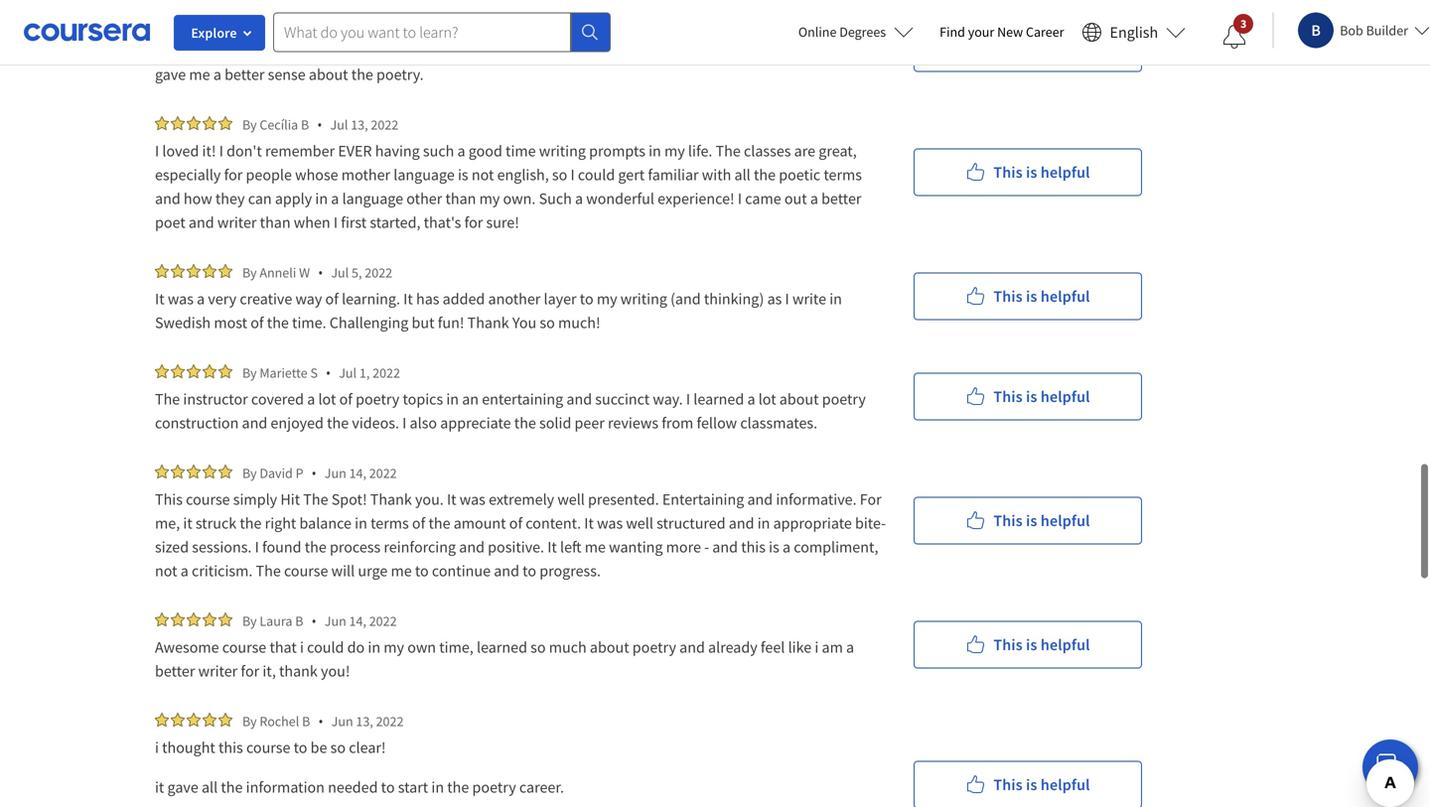 Task type: locate. For each thing, give the bounding box(es) containing it.
thank inside this course simply hit the spot! thank you. it was extremely well presented. entertaining and informative. for me, it struck the right balance in terms of the amount of content. it was well structured and in appropriate bite- sized sessions. i found the process reinforcing and positive. it left me wanting more - and this is a compliment, not a criticism. the course will urge me to continue and to progress.
[[370, 490, 412, 510]]

i left used
[[579, 41, 584, 61]]

degrees
[[840, 23, 886, 41]]

the down entertaining
[[514, 413, 536, 433]]

1 vertical spatial for
[[464, 213, 483, 232]]

6 helpful from the top
[[1041, 635, 1090, 655]]

extremely
[[489, 490, 554, 510]]

in inside it was a very creative way of learning. it has added another layer to my writing (and thinking) as i write in swedish most of the time. challenging but fun! thank you so much!
[[830, 289, 842, 309]]

helpful for this course simply hit the spot! thank you. it was extremely well presented. entertaining and informative. for me, it struck the right balance in terms of the amount of content. it was well structured and in appropriate bite- sized sessions. i found the process reinforcing and positive. it left me wanting more - and this is a compliment, not a criticism. the course will urge me to continue and to progress.
[[1041, 511, 1090, 531]]

remember
[[265, 141, 335, 161]]

jul left "5,"
[[331, 264, 349, 282]]

could
[[578, 165, 615, 185], [307, 638, 344, 658]]

0 vertical spatial terms
[[824, 165, 862, 185]]

writing right time
[[539, 141, 586, 161]]

than down can at the top of the page
[[260, 213, 291, 232]]

language down mother
[[342, 189, 403, 209]]

especially
[[155, 165, 221, 185]]

started,
[[370, 213, 421, 232]]

better
[[225, 65, 265, 84], [822, 189, 862, 209], [155, 662, 195, 681]]

this is helpful for this course simply hit the spot! thank you. it was extremely well presented. entertaining and informative. for me, it struck the right balance in terms of the amount of content. it was well structured and in appropriate bite- sized sessions. i found the process reinforcing and positive. it left me wanting more - and this is a compliment, not a criticism. the course will urge me to continue and to progress.
[[994, 511, 1090, 531]]

1 vertical spatial this
[[741, 537, 766, 557]]

14, inside "by laura b • jun 14, 2022"
[[349, 612, 366, 630]]

in right do
[[368, 638, 380, 658]]

2 horizontal spatial this
[[803, 41, 827, 61]]

and left informative.
[[747, 490, 773, 510]]

1 vertical spatial write
[[793, 289, 826, 309]]

in right as
[[830, 289, 842, 309]]

writing inside i loved it! i don't remember ever having such a good time writing prompts in my life. the classes are great, especially for people whose mother language is not english, so i could gert familiar with all the poetic terms and how they can apply in a language other than my own. such a wonderful experience! i came out a better poet and writer than when i first started, that's for sure!
[[539, 141, 586, 161]]

• for do
[[311, 612, 317, 631]]

the down you. at the bottom left of the page
[[429, 514, 450, 533]]

1 horizontal spatial lot
[[759, 389, 776, 409]]

2 this is helpful from the top
[[994, 162, 1090, 182]]

it
[[331, 41, 340, 61], [183, 514, 192, 533], [155, 778, 164, 798]]

career
[[1026, 23, 1064, 41]]

1 horizontal spatial but
[[777, 41, 800, 61]]

write
[[691, 41, 725, 61], [793, 289, 826, 309]]

b right laura
[[295, 612, 303, 630]]

5,
[[352, 264, 362, 282]]

all down thought
[[202, 778, 218, 798]]

2 lot from the left
[[759, 389, 776, 409]]

swedish
[[155, 313, 211, 333]]

0 vertical spatial all
[[735, 165, 751, 185]]

could up you!
[[307, 638, 344, 658]]

1 horizontal spatial could
[[578, 165, 615, 185]]

i loved it! i don't remember ever having such a good time writing prompts in my life. the classes are great, especially for people whose mother language is not english, so i could gert familiar with all the poetic terms and how they can apply in a language other than my own. such a wonderful experience! i came out a better poet and writer than when i first started, that's for sure!
[[155, 141, 865, 232]]

by anneli w • jul 5, 2022
[[242, 263, 392, 282]]

by cecília b • jul 13, 2022
[[242, 115, 399, 134]]

enjoyed inside the instructor covered a lot of poetry topics in an entertaining and succinct way. i learned a lot about poetry construction and enjoyed the videos. i also appreciate the solid peer reviews from fellow classmates.
[[271, 413, 324, 433]]

1 this is helpful from the top
[[994, 38, 1090, 58]]

14, up do
[[349, 612, 366, 630]]

out
[[785, 189, 807, 209]]

jul inside by anneli w • jul 5, 2022
[[331, 264, 349, 282]]

1 horizontal spatial this
[[741, 537, 766, 557]]

i left really
[[155, 41, 159, 61]]

the right the life.
[[716, 141, 741, 161]]

by inside by mariette s • jul 1, 2022
[[242, 364, 257, 382]]

find your new career link
[[930, 20, 1074, 45]]

2022 inside by cecília b • jul 13, 2022
[[371, 116, 399, 134]]

1 this is helpful button from the top
[[914, 24, 1142, 72]]

i
[[300, 638, 304, 658], [815, 638, 819, 658], [155, 738, 159, 758]]

and down the amount
[[459, 537, 485, 557]]

about inside i really enjoyed the course it was a great experience with poetry. i already used to write poems but this course gave me a better sense about the poetry.
[[309, 65, 348, 84]]

more
[[666, 537, 701, 557]]

0 vertical spatial 13,
[[351, 116, 368, 134]]

write inside it was a very creative way of learning. it has added another layer to my writing (and thinking) as i write in swedish most of the time. challenging but fun! thank you so much!
[[793, 289, 826, 309]]

write right as
[[793, 289, 826, 309]]

so inside it was a very creative way of learning. it has added another layer to my writing (and thinking) as i write in swedish most of the time. challenging but fun! thank you so much!
[[540, 313, 555, 333]]

helpful for it was a very creative way of learning. it has added another layer to my writing (and thinking) as i write in swedish most of the time. challenging but fun! thank you so much!
[[1041, 287, 1090, 306]]

terms inside i loved it! i don't remember ever having such a good time writing prompts in my life. the classes are great, especially for people whose mother language is not english, so i could gert familiar with all the poetic terms and how they can apply in a language other than my own. such a wonderful experience! i came out a better poet and writer than when i first started, that's for sure!
[[824, 165, 862, 185]]

gert
[[618, 165, 645, 185]]

0 horizontal spatial lot
[[318, 389, 336, 409]]

reviews
[[608, 413, 659, 433]]

was down by muhammad k • jul 27, 2022
[[343, 41, 369, 61]]

2 this is helpful button from the top
[[914, 148, 1142, 196]]

0 vertical spatial writing
[[539, 141, 586, 161]]

2 by from the top
[[242, 116, 257, 134]]

1 vertical spatial than
[[260, 213, 291, 232]]

None search field
[[273, 12, 611, 52]]

coursera image
[[24, 16, 150, 48]]

it gave all the information needed to start in the poetry career.
[[155, 778, 567, 798]]

jul left 1,
[[339, 364, 357, 382]]

2022 up clear! on the bottom
[[376, 713, 404, 731]]

b for by laura b • jun 14, 2022
[[295, 612, 303, 630]]

3 this is helpful button from the top
[[914, 273, 1142, 320]]

this
[[803, 41, 827, 61], [741, 537, 766, 557], [219, 738, 243, 758]]

learned up 'fellow'
[[694, 389, 744, 409]]

it down by muhammad k • jul 27, 2022
[[331, 41, 340, 61]]

better inside i loved it! i don't remember ever having such a good time writing prompts in my life. the classes are great, especially for people whose mother language is not english, so i could gert familiar with all the poetic terms and how they can apply in a language other than my own. such a wonderful experience! i came out a better poet and writer than when i first started, that's for sure!
[[822, 189, 862, 209]]

2022 inside by rochel b • jun 13, 2022
[[376, 713, 404, 731]]

own
[[407, 638, 436, 658]]

0 horizontal spatial it
[[155, 778, 164, 798]]

reinforcing
[[384, 537, 456, 557]]

by for enjoyed
[[242, 15, 257, 33]]

by inside "by laura b • jun 14, 2022"
[[242, 612, 257, 630]]

7 this is helpful from the top
[[994, 775, 1090, 795]]

0 vertical spatial already
[[587, 41, 636, 61]]

this for i loved it! i don't remember ever having such a good time writing prompts in my life. the classes are great, especially for people whose mother language is not english, so i could gert familiar with all the poetic terms and how they can apply in a language other than my own. such a wonderful experience! i came out a better poet and writer than when i first started, that's for sure!
[[994, 162, 1023, 182]]

experience!
[[658, 189, 735, 209]]

0 horizontal spatial learned
[[477, 638, 527, 658]]

by up don't
[[242, 116, 257, 134]]

this for it was a very creative way of learning. it has added another layer to my writing (and thinking) as i write in swedish most of the time. challenging but fun! thank you so much!
[[994, 287, 1023, 306]]

better left sense
[[225, 65, 265, 84]]

by left rochel
[[242, 713, 257, 731]]

poems
[[728, 41, 774, 61]]

the instructor covered a lot of poetry topics in an entertaining and succinct way. i learned a lot about poetry construction and enjoyed the videos. i also appreciate the solid peer reviews from fellow classmates.
[[155, 389, 869, 433]]

1 horizontal spatial thank
[[467, 313, 509, 333]]

0 vertical spatial better
[[225, 65, 265, 84]]

2 vertical spatial about
[[590, 638, 629, 658]]

1 14, from the top
[[349, 464, 367, 482]]

it,
[[263, 662, 276, 681]]

write left poems at right
[[691, 41, 725, 61]]

struck
[[196, 514, 237, 533]]

1 horizontal spatial learned
[[694, 389, 744, 409]]

so up such
[[552, 165, 567, 185]]

4 this is helpful button from the top
[[914, 373, 1142, 421]]

gave
[[155, 65, 186, 84], [167, 778, 198, 798]]

language up the other
[[394, 165, 455, 185]]

1 horizontal spatial not
[[472, 165, 494, 185]]

27,
[[382, 15, 399, 33]]

0 horizontal spatial better
[[155, 662, 195, 681]]

0 vertical spatial writer
[[217, 213, 257, 232]]

thank left you. at the bottom left of the page
[[370, 490, 412, 510]]

2 vertical spatial for
[[241, 662, 259, 681]]

0 horizontal spatial than
[[260, 213, 291, 232]]

5 by from the top
[[242, 464, 257, 482]]

a down appropriate
[[783, 537, 791, 557]]

a left great
[[372, 41, 380, 61]]

5 this is helpful button from the top
[[914, 497, 1142, 545]]

much
[[549, 638, 587, 658]]

apply
[[275, 189, 312, 209]]

is for i really enjoyed the course it was a great experience with poetry. i already used to write poems but this course gave me a better sense about the poetry.
[[1026, 38, 1037, 58]]

terms
[[824, 165, 862, 185], [371, 514, 409, 533]]

0 horizontal spatial not
[[155, 561, 177, 581]]

this is helpful button for i really enjoyed the course it was a great experience with poetry. i already used to write poems but this course gave me a better sense about the poetry.
[[914, 24, 1142, 72]]

my inside it was a very creative way of learning. it has added another layer to my writing (and thinking) as i write in swedish most of the time. challenging but fun! thank you so much!
[[597, 289, 617, 309]]

1 vertical spatial already
[[708, 638, 758, 658]]

online degrees
[[798, 23, 886, 41]]

0 vertical spatial could
[[578, 165, 615, 185]]

about inside awesome course that i could do in my own time, learned so much about poetry and already feel like i am a better writer for it, thank you!
[[590, 638, 629, 658]]

0 horizontal spatial enjoyed
[[202, 41, 255, 61]]

0 vertical spatial but
[[777, 41, 800, 61]]

0 vertical spatial 14,
[[349, 464, 367, 482]]

this is helpful for awesome course that i could do in my own time, learned so much about poetry and already feel like i am a better writer for it, thank you!
[[994, 635, 1090, 655]]

could down the prompts
[[578, 165, 615, 185]]

jul inside by mariette s • jul 1, 2022
[[339, 364, 357, 382]]

14, inside by david p • jun 14, 2022
[[349, 464, 367, 482]]

1 horizontal spatial enjoyed
[[271, 413, 324, 433]]

1 vertical spatial language
[[342, 189, 403, 209]]

and inside awesome course that i could do in my own time, learned so much about poetry and already feel like i am a better writer for it, thank you!
[[680, 638, 705, 658]]

1 horizontal spatial already
[[708, 638, 758, 658]]

1 vertical spatial could
[[307, 638, 344, 658]]

the
[[258, 41, 280, 61], [351, 65, 373, 84], [754, 165, 776, 185], [267, 313, 289, 333], [327, 413, 349, 433], [514, 413, 536, 433], [240, 514, 262, 533], [429, 514, 450, 533], [305, 537, 327, 557], [221, 778, 243, 798], [447, 778, 469, 798]]

b right cecília
[[301, 116, 309, 134]]

0 horizontal spatial writing
[[539, 141, 586, 161]]

0 horizontal spatial thank
[[370, 490, 412, 510]]

1 vertical spatial thank
[[370, 490, 412, 510]]

has
[[416, 289, 439, 309]]

this for awesome course that i could do in my own time, learned so much about poetry and already feel like i am a better writer for it, thank you!
[[994, 635, 1023, 655]]

my up much!
[[597, 289, 617, 309]]

1 vertical spatial writer
[[198, 662, 238, 681]]

this is helpful
[[994, 38, 1090, 58], [994, 162, 1090, 182], [994, 287, 1090, 306], [994, 387, 1090, 407], [994, 511, 1090, 531], [994, 635, 1090, 655], [994, 775, 1090, 795]]

1 horizontal spatial about
[[590, 638, 629, 658]]

with right experience
[[496, 41, 526, 61]]

so left much
[[531, 638, 546, 658]]

this is helpful for i loved it! i don't remember ever having such a good time writing prompts in my life. the classes are great, especially for people whose mother language is not english, so i could gert familiar with all the poetic terms and how they can apply in a language other than my own. such a wonderful experience! i came out a better poet and writer than when i first started, that's for sure!
[[994, 162, 1090, 182]]

• right k
[[348, 15, 354, 34]]

13, for by rochel b • jun 13, 2022
[[356, 713, 373, 731]]

1 horizontal spatial it
[[183, 514, 192, 533]]

0 vertical spatial jun
[[325, 464, 346, 482]]

• for it
[[348, 15, 354, 34]]

this is helpful for the instructor covered a lot of poetry topics in an entertaining and succinct way. i learned a lot about poetry construction and enjoyed the videos. i also appreciate the solid peer reviews from fellow classmates.
[[994, 387, 1090, 407]]

by inside by anneli w • jul 5, 2022
[[242, 264, 257, 282]]

0 horizontal spatial could
[[307, 638, 344, 658]]

jun inside by david p • jun 14, 2022
[[325, 464, 346, 482]]

1 vertical spatial not
[[155, 561, 177, 581]]

online degrees button
[[783, 10, 930, 54]]

0 vertical spatial poetry.
[[529, 41, 576, 61]]

a down sized
[[181, 561, 189, 581]]

2 helpful from the top
[[1041, 162, 1090, 182]]

time.
[[292, 313, 326, 333]]

• for way
[[318, 263, 323, 282]]

0 vertical spatial language
[[394, 165, 455, 185]]

jul for of
[[331, 264, 349, 282]]

the up came
[[754, 165, 776, 185]]

it right content.
[[584, 514, 594, 533]]

4 this is helpful from the top
[[994, 387, 1090, 407]]

this is helpful button for this course simply hit the spot! thank you. it was extremely well presented. entertaining and informative. for me, it struck the right balance in terms of the amount of content. it was well structured and in appropriate bite- sized sessions. i found the process reinforcing and positive. it left me wanting more - and this is a compliment, not a criticism. the course will urge me to continue and to progress.
[[914, 497, 1142, 545]]

all inside i loved it! i don't remember ever having such a good time writing prompts in my life. the classes are great, especially for people whose mother language is not english, so i could gert familiar with all the poetic terms and how they can apply in a language other than my own. such a wonderful experience! i came out a better poet and writer than when i first started, that's for sure!
[[735, 165, 751, 185]]

1 vertical spatial terms
[[371, 514, 409, 533]]

poetry inside awesome course that i could do in my own time, learned so much about poetry and already feel like i am a better writer for it, thank you!
[[633, 638, 676, 658]]

5 helpful from the top
[[1041, 511, 1090, 531]]

13, for by cecília b • jul 13, 2022
[[351, 116, 368, 134]]

2022 right 1,
[[373, 364, 400, 382]]

am
[[822, 638, 843, 658]]

is for it was a very creative way of learning. it has added another layer to my writing (and thinking) as i write in swedish most of the time. challenging but fun! thank you so much!
[[1026, 287, 1037, 306]]

0 vertical spatial this
[[803, 41, 827, 61]]

• for of
[[326, 364, 331, 382]]

this is helpful for i really enjoyed the course it was a great experience with poetry. i already used to write poems but this course gave me a better sense about the poetry.
[[994, 38, 1090, 58]]

jun inside "by laura b • jun 14, 2022"
[[325, 612, 346, 630]]

content.
[[526, 514, 581, 533]]

online
[[798, 23, 837, 41]]

i left found
[[255, 537, 259, 557]]

helpful for i really enjoyed the course it was a great experience with poetry. i already used to write poems but this course gave me a better sense about the poetry.
[[1041, 38, 1090, 58]]

was inside i really enjoyed the course it was a great experience with poetry. i already used to write poems but this course gave me a better sense about the poetry.
[[343, 41, 369, 61]]

filled star image
[[171, 16, 185, 30], [203, 16, 217, 30], [219, 16, 232, 30], [171, 116, 185, 130], [203, 116, 217, 130], [219, 116, 232, 130], [155, 264, 169, 278], [203, 264, 217, 278], [155, 365, 169, 378], [171, 365, 185, 378], [219, 365, 232, 378], [155, 465, 169, 479], [171, 465, 185, 479], [187, 465, 201, 479], [219, 465, 232, 479], [155, 613, 169, 627], [219, 613, 232, 627], [171, 713, 185, 727], [187, 713, 201, 727], [219, 713, 232, 727]]

b inside by rochel b • jun 13, 2022
[[302, 713, 310, 731]]

2022
[[402, 15, 430, 33], [371, 116, 399, 134], [365, 264, 392, 282], [373, 364, 400, 382], [369, 464, 397, 482], [369, 612, 397, 630], [376, 713, 404, 731]]

is for i loved it! i don't remember ever having such a good time writing prompts in my life. the classes are great, especially for people whose mother language is not english, so i could gert familiar with all the poetic terms and how they can apply in a language other than my own. such a wonderful experience! i came out a better poet and writer than when i first started, that's for sure!
[[1026, 162, 1037, 182]]

2022 down videos.
[[369, 464, 397, 482]]

great
[[383, 41, 418, 61]]

by inside by cecília b • jul 13, 2022
[[242, 116, 257, 134]]

3 helpful from the top
[[1041, 287, 1090, 306]]

by for covered
[[242, 364, 257, 382]]

7 by from the top
[[242, 713, 257, 731]]

1 vertical spatial me
[[585, 537, 606, 557]]

this for i really enjoyed the course it was a great experience with poetry. i already used to write poems but this course gave me a better sense about the poetry.
[[994, 38, 1023, 58]]

6 this is helpful from the top
[[994, 635, 1090, 655]]

1 horizontal spatial terms
[[824, 165, 862, 185]]

a right "am"
[[846, 638, 854, 658]]

0 vertical spatial than
[[445, 189, 476, 209]]

the inside the instructor covered a lot of poetry topics in an entertaining and succinct way. i learned a lot about poetry construction and enjoyed the videos. i also appreciate the solid peer reviews from fellow classmates.
[[155, 389, 180, 409]]

in inside awesome course that i could do in my own time, learned so much about poetry and already feel like i am a better writer for it, thank you!
[[368, 638, 380, 658]]

in up process
[[355, 514, 367, 533]]

1 helpful from the top
[[1041, 38, 1090, 58]]

for up they
[[224, 165, 243, 185]]

1 vertical spatial enjoyed
[[271, 413, 324, 433]]

me,
[[155, 514, 180, 533]]

awesome
[[155, 638, 219, 658]]

0 vertical spatial about
[[309, 65, 348, 84]]

this is helpful button for awesome course that i could do in my own time, learned so much about poetry and already feel like i am a better writer for it, thank you!
[[914, 621, 1142, 669]]

1 horizontal spatial with
[[702, 165, 731, 185]]

2022 for topics
[[373, 364, 400, 382]]

5 this is helpful from the top
[[994, 511, 1090, 531]]

me
[[189, 65, 210, 84], [585, 537, 606, 557], [391, 561, 412, 581]]

writing left (and at left top
[[621, 289, 667, 309]]

people
[[246, 165, 292, 185]]

is inside i loved it! i don't remember ever having such a good time writing prompts in my life. the classes are great, especially for people whose mother language is not english, so i could gert familiar with all the poetic terms and how they can apply in a language other than my own. such a wonderful experience! i came out a better poet and writer than when i first started, that's for sure!
[[458, 165, 468, 185]]

jul for ever
[[330, 116, 348, 134]]

about right much
[[590, 638, 629, 658]]

1 horizontal spatial all
[[735, 165, 751, 185]]

the down creative
[[267, 313, 289, 333]]

filled star image
[[155, 16, 169, 30], [187, 16, 201, 30], [155, 116, 169, 130], [187, 116, 201, 130], [171, 264, 185, 278], [187, 264, 201, 278], [219, 264, 232, 278], [187, 365, 201, 378], [203, 365, 217, 378], [203, 465, 217, 479], [171, 613, 185, 627], [187, 613, 201, 627], [203, 613, 217, 627], [155, 713, 169, 727], [203, 713, 217, 727]]

by
[[242, 15, 257, 33], [242, 116, 257, 134], [242, 264, 257, 282], [242, 364, 257, 382], [242, 464, 257, 482], [242, 612, 257, 630], [242, 713, 257, 731]]

layer
[[544, 289, 577, 309]]

0 vertical spatial enjoyed
[[202, 41, 255, 61]]

1 vertical spatial jun
[[325, 612, 346, 630]]

experience
[[421, 41, 493, 61]]

0 vertical spatial with
[[496, 41, 526, 61]]

0 horizontal spatial about
[[309, 65, 348, 84]]

thinking)
[[704, 289, 764, 309]]

could inside awesome course that i could do in my own time, learned so much about poetry and already feel like i am a better writer for it, thank you!
[[307, 638, 344, 658]]

jul for was
[[362, 15, 379, 33]]

4 by from the top
[[242, 364, 257, 382]]

2022 for learning.
[[365, 264, 392, 282]]

by inside by david p • jun 14, 2022
[[242, 464, 257, 482]]

0 horizontal spatial but
[[412, 313, 435, 333]]

2 vertical spatial better
[[155, 662, 195, 681]]

the down balance
[[305, 537, 327, 557]]

1,
[[359, 364, 370, 382]]

1 horizontal spatial well
[[626, 514, 653, 533]]

enjoyed
[[202, 41, 255, 61], [271, 413, 324, 433]]

poetry.
[[529, 41, 576, 61], [376, 65, 424, 84]]

by for a
[[242, 264, 257, 282]]

2022 inside by mariette s • jul 1, 2022
[[373, 364, 400, 382]]

0 horizontal spatial i
[[155, 738, 159, 758]]

b for by cecília b • jul 13, 2022
[[301, 116, 309, 134]]

1 vertical spatial 14,
[[349, 612, 366, 630]]

by left anneli on the top of page
[[242, 264, 257, 282]]

3 this is helpful from the top
[[994, 287, 1090, 306]]

learned right time, on the bottom left of the page
[[477, 638, 527, 658]]

the inside it was a very creative way of learning. it has added another layer to my writing (and thinking) as i write in swedish most of the time. challenging but fun! thank you so much!
[[267, 313, 289, 333]]

better inside awesome course that i could do in my own time, learned so much about poetry and already feel like i am a better writer for it, thank you!
[[155, 662, 195, 681]]

already left feel at the right bottom of page
[[708, 638, 758, 658]]

jun inside by rochel b • jun 13, 2022
[[331, 713, 353, 731]]

0 horizontal spatial well
[[558, 490, 585, 510]]

1 vertical spatial but
[[412, 313, 435, 333]]

2 14, from the top
[[349, 612, 366, 630]]

3
[[1241, 16, 1247, 31]]

english
[[1110, 22, 1158, 42]]

2022 inside by muhammad k • jul 27, 2022
[[402, 15, 430, 33]]

6 by from the top
[[242, 612, 257, 630]]

jul inside by cecília b • jul 13, 2022
[[330, 116, 348, 134]]

1 vertical spatial well
[[626, 514, 653, 533]]

it
[[155, 289, 165, 309], [403, 289, 413, 309], [447, 490, 456, 510], [584, 514, 594, 533], [547, 537, 557, 557]]

a down explore popup button
[[213, 65, 221, 84]]

1 horizontal spatial write
[[793, 289, 826, 309]]

by left mariette at left top
[[242, 364, 257, 382]]

2 vertical spatial me
[[391, 561, 412, 581]]

b inside "by laura b • jun 14, 2022"
[[295, 612, 303, 630]]

by inside by muhammad k • jul 27, 2022
[[242, 15, 257, 33]]

than
[[445, 189, 476, 209], [260, 213, 291, 232]]

language
[[394, 165, 455, 185], [342, 189, 403, 209]]

my inside awesome course that i could do in my own time, learned so much about poetry and already feel like i am a better writer for it, thank you!
[[384, 638, 404, 658]]

1 lot from the left
[[318, 389, 336, 409]]

my
[[664, 141, 685, 161], [479, 189, 500, 209], [597, 289, 617, 309], [384, 638, 404, 658]]

jul inside by muhammad k • jul 27, 2022
[[362, 15, 379, 33]]

fun!
[[438, 313, 464, 333]]

0 vertical spatial write
[[691, 41, 725, 61]]

2 horizontal spatial better
[[822, 189, 862, 209]]

this is helpful button for it was a very creative way of learning. it has added another layer to my writing (and thinking) as i write in swedish most of the time. challenging but fun! thank you so much!
[[914, 273, 1142, 320]]

covered
[[251, 389, 304, 409]]

well
[[558, 490, 585, 510], [626, 514, 653, 533]]

by for that
[[242, 612, 257, 630]]

2022 inside "by laura b • jun 14, 2022"
[[369, 612, 397, 630]]

that's
[[424, 213, 461, 232]]

about up classmates.
[[780, 389, 819, 409]]

0 vertical spatial not
[[472, 165, 494, 185]]

found
[[262, 537, 301, 557]]

0 horizontal spatial me
[[189, 65, 210, 84]]

with inside i loved it! i don't remember ever having such a good time writing prompts in my life. the classes are great, especially for people whose mother language is not english, so i could gert familiar with all the poetic terms and how they can apply in a language other than my own. such a wonderful experience! i came out a better poet and writer than when i first started, that's for sure!
[[702, 165, 731, 185]]

and down entertaining
[[729, 514, 754, 533]]

1 vertical spatial writing
[[621, 289, 667, 309]]

1 horizontal spatial than
[[445, 189, 476, 209]]

with inside i really enjoyed the course it was a great experience with poetry. i already used to write poems but this course gave me a better sense about the poetry.
[[496, 41, 526, 61]]

you.
[[415, 490, 444, 510]]

14,
[[349, 464, 367, 482], [349, 612, 366, 630]]

muhammad
[[260, 15, 330, 33]]

such
[[539, 189, 572, 209]]

already
[[587, 41, 636, 61], [708, 638, 758, 658]]

rochel
[[260, 713, 299, 731]]

not inside i loved it! i don't remember ever having such a good time writing prompts in my life. the classes are great, especially for people whose mother language is not english, so i could gert familiar with all the poetic terms and how they can apply in a language other than my own. such a wonderful experience! i came out a better poet and writer than when i first started, that's for sure!
[[472, 165, 494, 185]]

0 vertical spatial gave
[[155, 65, 186, 84]]

a inside awesome course that i could do in my own time, learned so much about poetry and already feel like i am a better writer for it, thank you!
[[846, 638, 854, 658]]

2022 inside by david p • jun 14, 2022
[[369, 464, 397, 482]]

0 horizontal spatial already
[[587, 41, 636, 61]]

What do you want to learn? text field
[[273, 12, 571, 52]]

0 vertical spatial thank
[[467, 313, 509, 333]]

the right hit
[[303, 490, 328, 510]]

13, inside by rochel b • jun 13, 2022
[[356, 713, 373, 731]]

jun up clear! on the bottom
[[331, 713, 353, 731]]

4 helpful from the top
[[1041, 387, 1090, 407]]

13, inside by cecília b • jul 13, 2022
[[351, 116, 368, 134]]

learning.
[[342, 289, 400, 309]]

0 vertical spatial me
[[189, 65, 210, 84]]

2022 inside by anneli w • jul 5, 2022
[[365, 264, 392, 282]]

my left own
[[384, 638, 404, 658]]

thank down added
[[467, 313, 509, 333]]

i right the that
[[300, 638, 304, 658]]

start
[[398, 778, 428, 798]]

all
[[735, 165, 751, 185], [202, 778, 218, 798]]

well up content.
[[558, 490, 585, 510]]

topics
[[403, 389, 443, 409]]

by left laura
[[242, 612, 257, 630]]

terms up reinforcing
[[371, 514, 409, 533]]

was down presented.
[[597, 514, 623, 533]]

0 horizontal spatial this
[[219, 738, 243, 758]]

not down sized
[[155, 561, 177, 581]]

for left it, on the left of page
[[241, 662, 259, 681]]

chat with us image
[[1375, 752, 1406, 784]]

of down by mariette s • jul 1, 2022
[[339, 389, 353, 409]]

by for it!
[[242, 116, 257, 134]]

1 horizontal spatial i
[[300, 638, 304, 658]]

• right s at the left top of the page
[[326, 364, 331, 382]]

6 this is helpful button from the top
[[914, 621, 1142, 669]]

new
[[997, 23, 1023, 41]]

2 horizontal spatial about
[[780, 389, 819, 409]]

1 by from the top
[[242, 15, 257, 33]]

a down whose
[[331, 189, 339, 209]]

lot down by mariette s • jul 1, 2022
[[318, 389, 336, 409]]

my up familiar
[[664, 141, 685, 161]]

0 horizontal spatial with
[[496, 41, 526, 61]]

1 vertical spatial poetry.
[[376, 65, 424, 84]]

1 vertical spatial with
[[702, 165, 731, 185]]

about inside the instructor covered a lot of poetry topics in an entertaining and succinct way. i learned a lot about poetry construction and enjoyed the videos. i also appreciate the solid peer reviews from fellow classmates.
[[780, 389, 819, 409]]

me right the left
[[585, 537, 606, 557]]

• up remember
[[317, 115, 322, 134]]

in right start
[[431, 778, 444, 798]]

not down good
[[472, 165, 494, 185]]

0 horizontal spatial write
[[691, 41, 725, 61]]

2 vertical spatial jun
[[331, 713, 353, 731]]

i right as
[[785, 289, 789, 309]]

jul for poetry
[[339, 364, 357, 382]]

b inside by cecília b • jul 13, 2022
[[301, 116, 309, 134]]

this left degrees
[[803, 41, 827, 61]]

1 horizontal spatial writing
[[621, 289, 667, 309]]

1 horizontal spatial better
[[225, 65, 265, 84]]

all up came
[[735, 165, 751, 185]]

b right rochel
[[302, 713, 310, 731]]

mother
[[341, 165, 390, 185]]

and up peer
[[567, 389, 592, 409]]

3 by from the top
[[242, 264, 257, 282]]

used
[[639, 41, 671, 61]]



Task type: describe. For each thing, give the bounding box(es) containing it.
learned inside the instructor covered a lot of poetry topics in an entertaining and succinct way. i learned a lot about poetry construction and enjoyed the videos. i also appreciate the solid peer reviews from fellow classmates.
[[694, 389, 744, 409]]

mariette
[[260, 364, 308, 382]]

1 vertical spatial all
[[202, 778, 218, 798]]

2022 for having
[[371, 116, 399, 134]]

2022 for my
[[369, 612, 397, 630]]

feel
[[761, 638, 785, 658]]

for inside awesome course that i could do in my own time, learned so much about poetry and already feel like i am a better writer for it, thank you!
[[241, 662, 259, 681]]

very
[[208, 289, 237, 309]]

is for the instructor covered a lot of poetry topics in an entertaining and succinct way. i learned a lot about poetry construction and enjoyed the videos. i also appreciate the solid peer reviews from fellow classmates.
[[1026, 387, 1037, 407]]

this is helpful for it was a very creative way of learning. it has added another layer to my writing (and thinking) as i write in swedish most of the time. challenging but fun! thank you so much!
[[994, 287, 1090, 306]]

w
[[299, 264, 310, 282]]

not inside this course simply hit the spot! thank you. it was extremely well presented. entertaining and informative. for me, it struck the right balance in terms of the amount of content. it was well structured and in appropriate bite- sized sessions. i found the process reinforcing and positive. it left me wanting more - and this is a compliment, not a criticism. the course will urge me to continue and to progress.
[[155, 561, 177, 581]]

that
[[270, 638, 297, 658]]

so inside awesome course that i could do in my own time, learned so much about poetry and already feel like i am a better writer for it, thank you!
[[531, 638, 546, 658]]

7 this is helpful button from the top
[[914, 761, 1142, 808]]

it!
[[202, 141, 216, 161]]

will
[[331, 561, 355, 581]]

the right start
[[447, 778, 469, 798]]

and right -
[[712, 537, 738, 557]]

b for by rochel b • jun 13, 2022
[[302, 713, 310, 731]]

most
[[214, 313, 247, 333]]

writer inside i loved it! i don't remember ever having such a good time writing prompts in my life. the classes are great, especially for people whose mother language is not english, so i could gert familiar with all the poetic terms and how they can apply in a language other than my own. such a wonderful experience! i came out a better poet and writer than when i first started, that's for sure!
[[217, 213, 257, 232]]

i left also
[[402, 413, 407, 433]]

to left start
[[381, 778, 395, 798]]

learned inside awesome course that i could do in my own time, learned so much about poetry and already feel like i am a better writer for it, thank you!
[[477, 638, 527, 658]]

this for the instructor covered a lot of poetry topics in an entertaining and succinct way. i learned a lot about poetry construction and enjoyed the videos. i also appreciate the solid peer reviews from fellow classmates.
[[994, 387, 1023, 407]]

a down s at the left top of the page
[[307, 389, 315, 409]]

it was a very creative way of learning. it has added another layer to my writing (and thinking) as i write in swedish most of the time. challenging but fun! thank you so much!
[[155, 289, 845, 333]]

wonderful
[[586, 189, 655, 209]]

it inside this course simply hit the spot! thank you. it was extremely well presented. entertaining and informative. for me, it struck the right balance in terms of the amount of content. it was well structured and in appropriate bite- sized sessions. i found the process reinforcing and positive. it left me wanting more - and this is a compliment, not a criticism. the course will urge me to continue and to progress.
[[183, 514, 192, 533]]

by muhammad k • jul 27, 2022
[[242, 15, 430, 34]]

prompts
[[589, 141, 646, 161]]

this inside this course simply hit the spot! thank you. it was extremely well presented. entertaining and informative. for me, it struck the right balance in terms of the amount of content. it was well structured and in appropriate bite- sized sessions. i found the process reinforcing and positive. it left me wanting more - and this is a compliment, not a criticism. the course will urge me to continue and to progress.
[[741, 537, 766, 557]]

are
[[794, 141, 816, 161]]

helpful for the instructor covered a lot of poetry topics in an entertaining and succinct way. i learned a lot about poetry construction and enjoyed the videos. i also appreciate the solid peer reviews from fellow classmates.
[[1041, 387, 1090, 407]]

left
[[560, 537, 582, 557]]

solid
[[539, 413, 571, 433]]

don't
[[227, 141, 262, 161]]

0 vertical spatial well
[[558, 490, 585, 510]]

enjoyed inside i really enjoyed the course it was a great experience with poetry. i already used to write poems but this course gave me a better sense about the poetry.
[[202, 41, 255, 61]]

continue
[[432, 561, 491, 581]]

came
[[745, 189, 781, 209]]

7 helpful from the top
[[1041, 775, 1090, 795]]

it left has
[[403, 289, 413, 309]]

i right way.
[[686, 389, 690, 409]]

by for simply
[[242, 464, 257, 482]]

you!
[[321, 662, 350, 681]]

sessions.
[[192, 537, 252, 557]]

to inside it was a very creative way of learning. it has added another layer to my writing (and thinking) as i write in swedish most of the time. challenging but fun! thank you so much!
[[580, 289, 594, 309]]

was inside it was a very creative way of learning. it has added another layer to my writing (and thinking) as i write in swedish most of the time. challenging but fun! thank you so much!
[[168, 289, 194, 309]]

0 vertical spatial for
[[224, 165, 243, 185]]

so right be
[[330, 738, 346, 758]]

loved
[[162, 141, 199, 161]]

the inside i loved it! i don't remember ever having such a good time writing prompts in my life. the classes are great, especially for people whose mother language is not english, so i could gert familiar with all the poetic terms and how they can apply in a language other than my own. such a wonderful experience! i came out a better poet and writer than when i first started, that's for sure!
[[754, 165, 776, 185]]

• for remember
[[317, 115, 322, 134]]

to down reinforcing
[[415, 561, 429, 581]]

bite-
[[855, 514, 886, 533]]

appreciate
[[440, 413, 511, 433]]

write inside i really enjoyed the course it was a great experience with poetry. i already used to write poems but this course gave me a better sense about the poetry.
[[691, 41, 725, 61]]

time,
[[439, 638, 474, 658]]

they
[[215, 189, 245, 209]]

1 horizontal spatial poetry.
[[529, 41, 576, 61]]

already inside awesome course that i could do in my own time, learned so much about poetry and already feel like i am a better writer for it, thank you!
[[708, 638, 758, 658]]

your
[[968, 23, 995, 41]]

better inside i really enjoyed the course it was a great experience with poetry. i already used to write poems but this course gave me a better sense about the poetry.
[[225, 65, 265, 84]]

could inside i loved it! i don't remember ever having such a good time writing prompts in my life. the classes are great, especially for people whose mother language is not english, so i could gert familiar with all the poetic terms and how they can apply in a language other than my own. such a wonderful experience! i came out a better poet and writer than when i first started, that's for sure!
[[578, 165, 615, 185]]

of up positive.
[[509, 514, 523, 533]]

jun for could
[[325, 612, 346, 630]]

to down positive.
[[523, 561, 536, 581]]

in up familiar
[[649, 141, 661, 161]]

terms inside this course simply hit the spot! thank you. it was extremely well presented. entertaining and informative. for me, it struck the right balance in terms of the amount of content. it was well structured and in appropriate bite- sized sessions. i found the process reinforcing and positive. it left me wanting more - and this is a compliment, not a criticism. the course will urge me to continue and to progress.
[[371, 514, 409, 533]]

2 vertical spatial it
[[155, 778, 164, 798]]

gave inside i really enjoyed the course it was a great experience with poetry. i already used to write poems but this course gave me a better sense about the poetry.
[[155, 65, 186, 84]]

an
[[462, 389, 479, 409]]

much!
[[558, 313, 601, 333]]

writing inside it was a very creative way of learning. it has added another layer to my writing (and thinking) as i write in swedish most of the time. challenging but fun! thank you so much!
[[621, 289, 667, 309]]

and down covered
[[242, 413, 267, 433]]

14, for spot!
[[349, 464, 367, 482]]

this course simply hit the spot! thank you. it was extremely well presented. entertaining and informative. for me, it struck the right balance in terms of the amount of content. it was well structured and in appropriate bite- sized sessions. i found the process reinforcing and positive. it left me wanting more - and this is a compliment, not a criticism. the course will urge me to continue and to progress.
[[155, 490, 886, 581]]

in down whose
[[315, 189, 328, 209]]

of up reinforcing
[[412, 514, 425, 533]]

to inside i really enjoyed the course it was a great experience with poetry. i already used to write poems but this course gave me a better sense about the poetry.
[[674, 41, 688, 61]]

amount
[[454, 514, 506, 533]]

explore
[[191, 24, 237, 42]]

but inside it was a very creative way of learning. it has added another layer to my writing (and thinking) as i write in swedish most of the time. challenging but fun! thank you so much!
[[412, 313, 435, 333]]

spot!
[[331, 490, 367, 510]]

appropriate
[[773, 514, 852, 533]]

by mariette s • jul 1, 2022
[[242, 364, 400, 382]]

3 button
[[1207, 13, 1263, 61]]

creative
[[240, 289, 292, 309]]

i up such
[[571, 165, 575, 185]]

and up 'poet'
[[155, 189, 180, 209]]

entertaining
[[482, 389, 563, 409]]

this for this course simply hit the spot! thank you. it was extremely well presented. entertaining and informative. for me, it struck the right balance in terms of the amount of content. it was well structured and in appropriate bite- sized sessions. i found the process reinforcing and positive. it left me wanting more - and this is a compliment, not a criticism. the course will urge me to continue and to progress.
[[994, 511, 1023, 531]]

2 horizontal spatial i
[[815, 638, 819, 658]]

2 horizontal spatial me
[[585, 537, 606, 557]]

i inside this course simply hit the spot! thank you. it was extremely well presented. entertaining and informative. for me, it struck the right balance in terms of the amount of content. it was well structured and in appropriate bite- sized sessions. i found the process reinforcing and positive. it left me wanting more - and this is a compliment, not a criticism. the course will urge me to continue and to progress.
[[255, 537, 259, 557]]

laura
[[260, 612, 292, 630]]

a inside it was a very creative way of learning. it has added another layer to my writing (and thinking) as i write in swedish most of the time. challenging but fun! thank you so much!
[[197, 289, 205, 309]]

b left bob
[[1312, 20, 1321, 40]]

this inside this course simply hit the spot! thank you. it was extremely well presented. entertaining and informative. for me, it struck the right balance in terms of the amount of content. it was well structured and in appropriate bite- sized sessions. i found the process reinforcing and positive. it left me wanting more - and this is a compliment, not a criticism. the course will urge me to continue and to progress.
[[155, 490, 183, 510]]

do
[[347, 638, 365, 658]]

the inside i loved it! i don't remember ever having such a good time writing prompts in my life. the classes are great, especially for people whose mother language is not english, so i could gert familiar with all the poetic terms and how they can apply in a language other than my own. such a wonderful experience! i came out a better poet and writer than when i first started, that's for sure!
[[716, 141, 741, 161]]

i left loved
[[155, 141, 159, 161]]

is for awesome course that i could do in my own time, learned so much about poetry and already feel like i am a better writer for it, thank you!
[[1026, 635, 1037, 655]]

poetic
[[779, 165, 821, 185]]

jun for the
[[325, 464, 346, 482]]

another
[[488, 289, 541, 309]]

information
[[246, 778, 325, 798]]

really
[[162, 41, 199, 61]]

a right such
[[575, 189, 583, 209]]

awesome course that i could do in my own time, learned so much about poetry and already feel like i am a better writer for it, thank you!
[[155, 638, 857, 681]]

familiar
[[648, 165, 699, 185]]

having
[[375, 141, 420, 161]]

classmates.
[[740, 413, 818, 433]]

the up sense
[[258, 41, 280, 61]]

course inside awesome course that i could do in my own time, learned so much about poetry and already feel like i am a better writer for it, thank you!
[[222, 638, 266, 658]]

2 vertical spatial this
[[219, 738, 243, 758]]

show notifications image
[[1223, 25, 1247, 49]]

simply
[[233, 490, 277, 510]]

sure!
[[486, 213, 519, 232]]

to left be
[[294, 738, 307, 758]]

ever
[[338, 141, 372, 161]]

by rochel b • jun 13, 2022
[[242, 712, 404, 731]]

compliment,
[[794, 537, 879, 557]]

and down positive.
[[494, 561, 519, 581]]

videos.
[[352, 413, 399, 433]]

i left first at left
[[334, 213, 338, 232]]

challenging
[[330, 313, 409, 333]]

a right such on the left of page
[[457, 141, 465, 161]]

the down found
[[256, 561, 281, 581]]

was up the amount
[[460, 490, 486, 510]]

wanting
[[609, 537, 663, 557]]

by laura b • jun 14, 2022
[[242, 612, 397, 631]]

it left the left
[[547, 537, 557, 557]]

of right way
[[325, 289, 339, 309]]

is for this course simply hit the spot! thank you. it was extremely well presented. entertaining and informative. for me, it struck the right balance in terms of the amount of content. it was well structured and in appropriate bite- sized sessions. i found the process reinforcing and positive. it left me wanting more - and this is a compliment, not a criticism. the course will urge me to continue and to progress.
[[1026, 511, 1037, 531]]

it up the swedish
[[155, 289, 165, 309]]

this is helpful button for i loved it! i don't remember ever having such a good time writing prompts in my life. the classes are great, especially for people whose mother language is not english, so i could gert familiar with all the poetic terms and how they can apply in a language other than my own. such a wonderful experience! i came out a better poet and writer than when i first started, that's for sure!
[[914, 148, 1142, 196]]

a up classmates.
[[747, 389, 755, 409]]

it inside i really enjoyed the course it was a great experience with poetry. i already used to write poems but this course gave me a better sense about the poetry.
[[331, 41, 340, 61]]

builder
[[1366, 21, 1408, 39]]

14, for do
[[349, 612, 366, 630]]

poet
[[155, 213, 185, 232]]

it right you. at the bottom left of the page
[[447, 490, 456, 510]]

career.
[[519, 778, 564, 798]]

be
[[311, 738, 327, 758]]

of down creative
[[251, 313, 264, 333]]

my up sure!
[[479, 189, 500, 209]]

i inside it was a very creative way of learning. it has added another layer to my writing (and thinking) as i write in swedish most of the time. challenging but fun! thank you so much!
[[785, 289, 789, 309]]

helpful for awesome course that i could do in my own time, learned so much about poetry and already feel like i am a better writer for it, thank you!
[[1041, 635, 1090, 655]]

how
[[184, 189, 212, 209]]

is inside this course simply hit the spot! thank you. it was extremely well presented. entertaining and informative. for me, it struck the right balance in terms of the amount of content. it was well structured and in appropriate bite- sized sessions. i found the process reinforcing and positive. it left me wanting more - and this is a compliment, not a criticism. the course will urge me to continue and to progress.
[[769, 537, 780, 557]]

when
[[294, 213, 330, 232]]

classes
[[744, 141, 791, 161]]

• up be
[[318, 712, 323, 731]]

first
[[341, 213, 367, 232]]

this inside i really enjoyed the course it was a great experience with poetry. i already used to write poems but this course gave me a better sense about the poetry.
[[803, 41, 827, 61]]

helpful for i loved it! i don't remember ever having such a good time writing prompts in my life. the classes are great, especially for people whose mother language is not english, so i could gert familiar with all the poetic terms and how they can apply in a language other than my own. such a wonderful experience! i came out a better poet and writer than when i first started, that's for sure!
[[1041, 162, 1090, 182]]

the down simply
[[240, 514, 262, 533]]

and down how
[[189, 213, 214, 232]]

english,
[[497, 165, 549, 185]]

i right it!
[[219, 141, 223, 161]]

in inside the instructor covered a lot of poetry topics in an entertaining and succinct way. i learned a lot about poetry construction and enjoyed the videos. i also appreciate the solid peer reviews from fellow classmates.
[[446, 389, 459, 409]]

construction
[[155, 413, 239, 433]]

the down by muhammad k • jul 27, 2022
[[351, 65, 373, 84]]

sense
[[268, 65, 306, 84]]

writer inside awesome course that i could do in my own time, learned so much about poetry and already feel like i am a better writer for it, thank you!
[[198, 662, 238, 681]]

of inside the instructor covered a lot of poetry topics in an entertaining and succinct way. i learned a lot about poetry construction and enjoyed the videos. i also appreciate the solid peer reviews from fellow classmates.
[[339, 389, 353, 409]]

1 vertical spatial gave
[[167, 778, 198, 798]]

cecília
[[260, 116, 298, 134]]

a right out
[[810, 189, 818, 209]]

urge
[[358, 561, 388, 581]]

in left appropriate
[[758, 514, 770, 533]]

already inside i really enjoyed the course it was a great experience with poetry. i already used to write poems but this course gave me a better sense about the poetry.
[[587, 41, 636, 61]]

progress.
[[540, 561, 601, 581]]

thank
[[279, 662, 318, 681]]

i left came
[[738, 189, 742, 209]]

k
[[332, 15, 340, 33]]

2022 for a
[[402, 15, 430, 33]]

0 horizontal spatial poetry.
[[376, 65, 424, 84]]

anneli
[[260, 264, 296, 282]]

own.
[[503, 189, 536, 209]]

but inside i really enjoyed the course it was a great experience with poetry. i already used to write poems but this course gave me a better sense about the poetry.
[[777, 41, 800, 61]]

so inside i loved it! i don't remember ever having such a good time writing prompts in my life. the classes are great, especially for people whose mother language is not english, so i could gert familiar with all the poetic terms and how they can apply in a language other than my own. such a wonderful experience! i came out a better poet and writer than when i first started, that's for sure!
[[552, 165, 567, 185]]

this is helpful button for the instructor covered a lot of poetry topics in an entertaining and succinct way. i learned a lot about poetry construction and enjoyed the videos. i also appreciate the solid peer reviews from fellow classmates.
[[914, 373, 1142, 421]]

thank inside it was a very creative way of learning. it has added another layer to my writing (and thinking) as i write in swedish most of the time. challenging but fun! thank you so much!
[[467, 313, 509, 333]]

great,
[[819, 141, 857, 161]]

whose
[[295, 165, 338, 185]]

way
[[295, 289, 322, 309]]

2022 for you.
[[369, 464, 397, 482]]

the left the information
[[221, 778, 243, 798]]

1 horizontal spatial me
[[391, 561, 412, 581]]

bob builder
[[1340, 21, 1408, 39]]

p
[[296, 464, 303, 482]]

process
[[330, 537, 381, 557]]

me inside i really enjoyed the course it was a great experience with poetry. i already used to write poems but this course gave me a better sense about the poetry.
[[189, 65, 210, 84]]

find
[[940, 23, 965, 41]]

• for spot!
[[311, 464, 317, 483]]

the left videos.
[[327, 413, 349, 433]]

can
[[248, 189, 272, 209]]

by inside by rochel b • jun 13, 2022
[[242, 713, 257, 731]]



Task type: vqa. For each thing, say whether or not it's contained in the screenshot.


